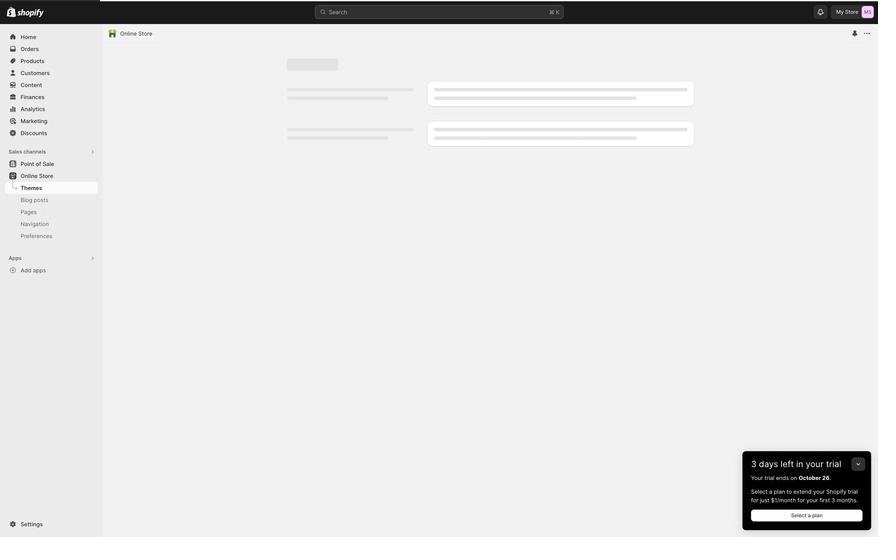 Task type: describe. For each thing, give the bounding box(es) containing it.
1 vertical spatial your
[[814, 489, 825, 495]]

left
[[781, 459, 794, 470]]

orders link
[[5, 43, 98, 55]]

$1/month
[[772, 497, 797, 504]]

apps
[[9, 255, 22, 261]]

customers link
[[5, 67, 98, 79]]

shopify
[[827, 489, 847, 495]]

of
[[36, 161, 41, 167]]

sales channels
[[9, 149, 46, 155]]

0 vertical spatial store
[[846, 9, 859, 15]]

k
[[556, 9, 560, 15]]

analytics
[[21, 106, 45, 112]]

select a plan
[[792, 513, 823, 519]]

preferences
[[21, 233, 52, 240]]

3 inside select a plan to extend your shopify trial for just $1/month for your first 3 months.
[[832, 497, 836, 504]]

analytics link
[[5, 103, 98, 115]]

months.
[[837, 497, 859, 504]]

navigation
[[21, 221, 49, 228]]

page loading bar progress bar
[[0, 0, 879, 1]]

content
[[21, 82, 42, 88]]

channels
[[23, 149, 46, 155]]

a for select a plan to extend your shopify trial for just $1/month for your first 3 months.
[[770, 489, 773, 495]]

3 inside dropdown button
[[752, 459, 757, 470]]

settings
[[21, 521, 43, 528]]

pages link
[[5, 206, 98, 218]]

my store image
[[862, 6, 874, 18]]

1 horizontal spatial online
[[120, 30, 137, 37]]

3 days left in your trial
[[752, 459, 842, 470]]

settings link
[[5, 519, 98, 531]]

26
[[823, 475, 830, 482]]

days
[[760, 459, 779, 470]]

in
[[797, 459, 804, 470]]

2 for from the left
[[798, 497, 805, 504]]

content link
[[5, 79, 98, 91]]

2 vertical spatial your
[[807, 497, 819, 504]]

online store inside online store link
[[21, 173, 53, 179]]

1 vertical spatial online
[[21, 173, 38, 179]]

orders
[[21, 46, 39, 52]]

your inside dropdown button
[[806, 459, 824, 470]]

extend
[[794, 489, 812, 495]]

point of sale link
[[5, 158, 98, 170]]

to
[[787, 489, 792, 495]]

preferences link
[[5, 230, 98, 242]]

marketing
[[21, 118, 47, 124]]

point of sale
[[21, 161, 54, 167]]

october
[[799, 475, 822, 482]]

sale
[[43, 161, 54, 167]]

plan for select a plan to extend your shopify trial for just $1/month for your first 3 months.
[[774, 489, 786, 495]]

online store image
[[108, 29, 117, 38]]

apps
[[33, 267, 46, 274]]

add apps
[[21, 267, 46, 274]]

blog posts link
[[5, 194, 98, 206]]

apps button
[[5, 252, 98, 264]]

shopify image
[[7, 7, 16, 17]]



Task type: vqa. For each thing, say whether or not it's contained in the screenshot.
Learn to the left
no



Task type: locate. For each thing, give the bounding box(es) containing it.
online store down point of sale
[[21, 173, 53, 179]]

1 vertical spatial online store link
[[5, 170, 98, 182]]

trial up .
[[827, 459, 842, 470]]

add
[[21, 267, 31, 274]]

1 vertical spatial 3
[[832, 497, 836, 504]]

online store link
[[120, 29, 153, 38], [5, 170, 98, 182]]

0 horizontal spatial plan
[[774, 489, 786, 495]]

store right online store icon
[[138, 30, 153, 37]]

blog
[[21, 197, 32, 203]]

marketing link
[[5, 115, 98, 127]]

for left just
[[752, 497, 759, 504]]

3
[[752, 459, 757, 470], [832, 497, 836, 504]]

select a plan to extend your shopify trial for just $1/month for your first 3 months.
[[752, 489, 859, 504]]

0 horizontal spatial store
[[39, 173, 53, 179]]

a inside select a plan to extend your shopify trial for just $1/month for your first 3 months.
[[770, 489, 773, 495]]

1 vertical spatial store
[[138, 30, 153, 37]]

1 horizontal spatial store
[[138, 30, 153, 37]]

discounts
[[21, 130, 47, 137]]

0 vertical spatial online store link
[[120, 29, 153, 38]]

posts
[[34, 197, 48, 203]]

3 right first
[[832, 497, 836, 504]]

select up just
[[752, 489, 768, 495]]

1 horizontal spatial online store
[[120, 30, 153, 37]]

⌘
[[550, 9, 555, 15]]

ends
[[777, 475, 790, 482]]

1 vertical spatial plan
[[813, 513, 823, 519]]

0 vertical spatial 3
[[752, 459, 757, 470]]

1 for from the left
[[752, 497, 759, 504]]

products link
[[5, 55, 98, 67]]

plan up $1/month
[[774, 489, 786, 495]]

trial inside dropdown button
[[827, 459, 842, 470]]

online store link down sale
[[5, 170, 98, 182]]

your trial ends on october 26 .
[[752, 475, 832, 482]]

1 vertical spatial trial
[[765, 475, 775, 482]]

blog posts
[[21, 197, 48, 203]]

trial inside select a plan to extend your shopify trial for just $1/month for your first 3 months.
[[849, 489, 859, 495]]

finances
[[21, 94, 45, 100]]

0 horizontal spatial online
[[21, 173, 38, 179]]

select down select a plan to extend your shopify trial for just $1/month for your first 3 months.
[[792, 513, 807, 519]]

1 horizontal spatial for
[[798, 497, 805, 504]]

online down point
[[21, 173, 38, 179]]

1 horizontal spatial select
[[792, 513, 807, 519]]

store down sale
[[39, 173, 53, 179]]

⌘ k
[[550, 9, 560, 15]]

navigation link
[[5, 218, 98, 230]]

add apps button
[[5, 264, 98, 276]]

plan down first
[[813, 513, 823, 519]]

select inside select a plan to extend your shopify trial for just $1/month for your first 3 months.
[[752, 489, 768, 495]]

1 horizontal spatial online store link
[[120, 29, 153, 38]]

sales channels button
[[5, 146, 98, 158]]

trial
[[827, 459, 842, 470], [765, 475, 775, 482], [849, 489, 859, 495]]

sales
[[9, 149, 22, 155]]

my
[[837, 9, 844, 15]]

1 horizontal spatial trial
[[827, 459, 842, 470]]

online
[[120, 30, 137, 37], [21, 173, 38, 179]]

your
[[806, 459, 824, 470], [814, 489, 825, 495], [807, 497, 819, 504]]

.
[[830, 475, 832, 482]]

3 days left in your trial button
[[743, 452, 872, 470]]

1 vertical spatial select
[[792, 513, 807, 519]]

0 vertical spatial plan
[[774, 489, 786, 495]]

select for select a plan to extend your shopify trial for just $1/month for your first 3 months.
[[752, 489, 768, 495]]

shopify image
[[17, 9, 44, 17]]

search
[[329, 9, 347, 15]]

2 horizontal spatial trial
[[849, 489, 859, 495]]

customers
[[21, 70, 50, 76]]

home
[[21, 33, 36, 40]]

your up october
[[806, 459, 824, 470]]

trial up months.
[[849, 489, 859, 495]]

plan
[[774, 489, 786, 495], [813, 513, 823, 519]]

plan for select a plan
[[813, 513, 823, 519]]

2 horizontal spatial store
[[846, 9, 859, 15]]

1 vertical spatial a
[[808, 513, 811, 519]]

0 horizontal spatial trial
[[765, 475, 775, 482]]

3 up the your on the bottom of page
[[752, 459, 757, 470]]

select for select a plan
[[792, 513, 807, 519]]

your up first
[[814, 489, 825, 495]]

my store
[[837, 9, 859, 15]]

for down the 'extend'
[[798, 497, 805, 504]]

online store right online store icon
[[120, 30, 153, 37]]

your left first
[[807, 497, 819, 504]]

store
[[846, 9, 859, 15], [138, 30, 153, 37], [39, 173, 53, 179]]

your
[[752, 475, 764, 482]]

pages
[[21, 209, 37, 215]]

products
[[21, 58, 45, 64]]

1 horizontal spatial a
[[808, 513, 811, 519]]

0 horizontal spatial for
[[752, 497, 759, 504]]

home link
[[5, 31, 98, 43]]

online store link right online store icon
[[120, 29, 153, 38]]

a down select a plan to extend your shopify trial for just $1/month for your first 3 months.
[[808, 513, 811, 519]]

store right the my
[[846, 9, 859, 15]]

online right online store icon
[[120, 30, 137, 37]]

a up just
[[770, 489, 773, 495]]

0 horizontal spatial select
[[752, 489, 768, 495]]

on
[[791, 475, 798, 482]]

select
[[752, 489, 768, 495], [792, 513, 807, 519]]

select inside select a plan link
[[792, 513, 807, 519]]

point of sale button
[[0, 158, 103, 170]]

2 vertical spatial store
[[39, 173, 53, 179]]

first
[[820, 497, 831, 504]]

0 horizontal spatial a
[[770, 489, 773, 495]]

just
[[761, 497, 770, 504]]

0 horizontal spatial online store
[[21, 173, 53, 179]]

finances link
[[5, 91, 98, 103]]

plan inside select a plan to extend your shopify trial for just $1/month for your first 3 months.
[[774, 489, 786, 495]]

1 horizontal spatial 3
[[832, 497, 836, 504]]

1 horizontal spatial plan
[[813, 513, 823, 519]]

a
[[770, 489, 773, 495], [808, 513, 811, 519]]

themes
[[21, 185, 42, 191]]

online store
[[120, 30, 153, 37], [21, 173, 53, 179]]

3 days left in your trial element
[[743, 474, 872, 531]]

2 vertical spatial trial
[[849, 489, 859, 495]]

point
[[21, 161, 34, 167]]

themes link
[[5, 182, 98, 194]]

0 vertical spatial online
[[120, 30, 137, 37]]

discounts link
[[5, 127, 98, 139]]

a for select a plan
[[808, 513, 811, 519]]

for
[[752, 497, 759, 504], [798, 497, 805, 504]]

0 horizontal spatial online store link
[[5, 170, 98, 182]]

trial right the your on the bottom of page
[[765, 475, 775, 482]]

1 vertical spatial online store
[[21, 173, 53, 179]]

0 horizontal spatial 3
[[752, 459, 757, 470]]

0 vertical spatial your
[[806, 459, 824, 470]]

0 vertical spatial trial
[[827, 459, 842, 470]]

0 vertical spatial select
[[752, 489, 768, 495]]

select a plan link
[[752, 510, 863, 522]]

0 vertical spatial online store
[[120, 30, 153, 37]]

0 vertical spatial a
[[770, 489, 773, 495]]



